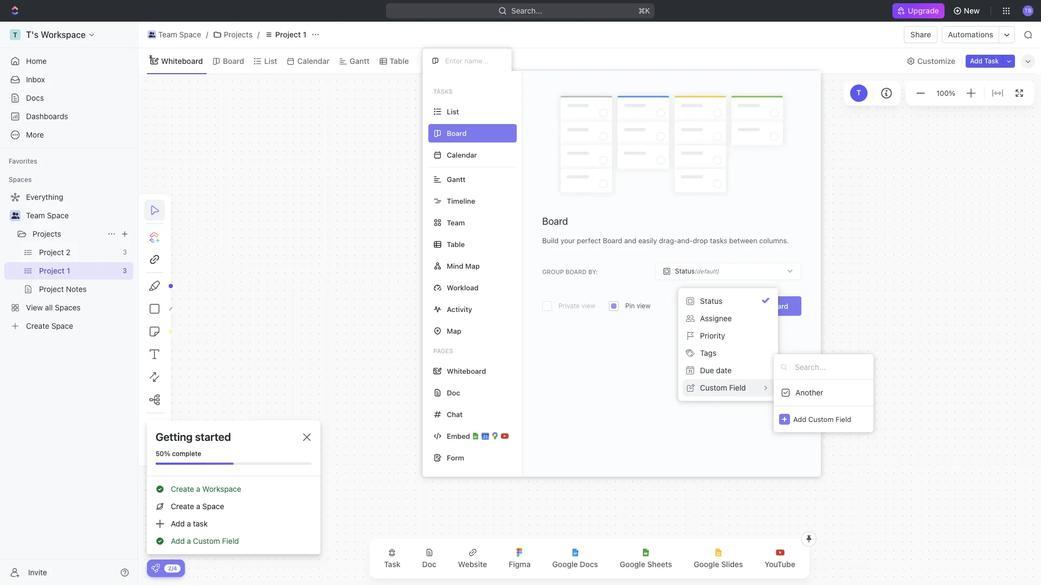 Task type: locate. For each thing, give the bounding box(es) containing it.
team space link inside tree
[[26, 207, 131, 225]]

1 vertical spatial projects link
[[33, 226, 103, 243]]

0 vertical spatial list
[[264, 56, 277, 65]]

1 vertical spatial docs
[[580, 560, 598, 570]]

field down "another" 'button'
[[836, 415, 852, 424]]

google sheets button
[[611, 542, 681, 576]]

(default)
[[695, 268, 720, 275]]

1 vertical spatial team space link
[[26, 207, 131, 225]]

automations button
[[943, 27, 999, 43]]

3 google from the left
[[694, 560, 720, 570]]

board
[[223, 56, 244, 65], [542, 216, 568, 227], [769, 302, 789, 311]]

0 horizontal spatial team space link
[[26, 207, 131, 225]]

favorites
[[9, 157, 37, 165]]

2 horizontal spatial custom
[[809, 415, 834, 424]]

team up 'whiteboard' link
[[158, 30, 177, 39]]

1 horizontal spatial docs
[[580, 560, 598, 570]]

status inside button
[[700, 297, 723, 306]]

0 vertical spatial projects
[[224, 30, 253, 39]]

map right mind
[[465, 262, 480, 270]]

1 horizontal spatial table
[[447, 240, 465, 249]]

add up priority button
[[754, 302, 767, 311]]

space
[[179, 30, 201, 39], [47, 211, 69, 220], [202, 502, 224, 512]]

1 vertical spatial map
[[447, 327, 461, 336]]

0 horizontal spatial gantt
[[350, 56, 370, 65]]

status up assignee
[[700, 297, 723, 306]]

status
[[675, 268, 695, 276], [700, 297, 723, 306]]

0 vertical spatial user group image
[[148, 32, 155, 37]]

2 google from the left
[[620, 560, 646, 570]]

custom down due date
[[700, 383, 727, 393]]

add down another
[[794, 415, 807, 424]]

0 vertical spatial status
[[675, 268, 695, 276]]

a down add a task
[[187, 537, 191, 546]]

0 vertical spatial gantt
[[350, 56, 370, 65]]

status up status button on the right
[[675, 268, 695, 276]]

whiteboard left board link
[[161, 56, 203, 65]]

task button
[[375, 542, 409, 576]]

chat
[[447, 410, 463, 419]]

1 vertical spatial field
[[836, 415, 852, 424]]

0 vertical spatial projects link
[[210, 28, 255, 41]]

2 horizontal spatial space
[[202, 502, 224, 512]]

tree inside sidebar navigation
[[4, 189, 133, 335]]

calendar up timeline
[[447, 151, 477, 159]]

field down create a space
[[222, 537, 239, 546]]

task
[[985, 57, 999, 65], [384, 560, 401, 570]]

0 horizontal spatial whiteboard
[[161, 56, 203, 65]]

a for workspace
[[196, 485, 200, 494]]

map down the activity
[[447, 327, 461, 336]]

create up create a space
[[171, 485, 194, 494]]

0 vertical spatial space
[[179, 30, 201, 39]]

1 vertical spatial team space
[[26, 211, 69, 220]]

0 horizontal spatial team space
[[26, 211, 69, 220]]

google
[[553, 560, 578, 570], [620, 560, 646, 570], [694, 560, 720, 570]]

tree containing team space
[[4, 189, 133, 335]]

add down add a task
[[171, 537, 185, 546]]

1 horizontal spatial google
[[620, 560, 646, 570]]

add
[[971, 57, 983, 65], [754, 302, 767, 311], [794, 415, 807, 424], [171, 520, 185, 529], [171, 537, 185, 546]]

custom down the task
[[193, 537, 220, 546]]

0 vertical spatial task
[[985, 57, 999, 65]]

embed
[[447, 432, 470, 441]]

upgrade
[[908, 6, 939, 15]]

2 vertical spatial space
[[202, 502, 224, 512]]

2 / from the left
[[257, 30, 260, 39]]

calendar
[[297, 56, 330, 65], [447, 151, 477, 159]]

create up add a task
[[171, 502, 194, 512]]

google right figma
[[553, 560, 578, 570]]

inbox link
[[4, 71, 133, 88]]

map
[[465, 262, 480, 270], [447, 327, 461, 336]]

gantt up timeline
[[447, 175, 466, 184]]

gantt left "table" link
[[350, 56, 370, 65]]

field
[[729, 383, 746, 393], [836, 415, 852, 424], [222, 537, 239, 546]]

status button
[[683, 293, 774, 310]]

a up the task
[[196, 502, 200, 512]]

by:
[[589, 268, 598, 275]]

0 horizontal spatial status
[[675, 268, 695, 276]]

0 horizontal spatial custom
[[193, 537, 220, 546]]

projects
[[224, 30, 253, 39], [33, 229, 61, 239]]

doc
[[447, 389, 460, 397], [422, 560, 437, 570]]

status for status (default)
[[675, 268, 695, 276]]

1 vertical spatial projects
[[33, 229, 61, 239]]

2 horizontal spatial board
[[769, 302, 789, 311]]

add inside dropdown button
[[794, 415, 807, 424]]

2 horizontal spatial google
[[694, 560, 720, 570]]

1 horizontal spatial map
[[465, 262, 480, 270]]

Enter name... field
[[444, 56, 503, 66]]

gantt
[[350, 56, 370, 65], [447, 175, 466, 184]]

google left slides
[[694, 560, 720, 570]]

a
[[196, 485, 200, 494], [196, 502, 200, 512], [187, 520, 191, 529], [187, 537, 191, 546]]

add board
[[754, 302, 789, 311]]

2 create from the top
[[171, 502, 194, 512]]

calendar down 1
[[297, 56, 330, 65]]

doc inside button
[[422, 560, 437, 570]]

0 vertical spatial board
[[223, 56, 244, 65]]

0 horizontal spatial list
[[264, 56, 277, 65]]

0 horizontal spatial projects
[[33, 229, 61, 239]]

add for add custom field
[[794, 415, 807, 424]]

whiteboard
[[161, 56, 203, 65], [447, 367, 486, 376]]

custom field button
[[683, 380, 774, 397]]

0 horizontal spatial board
[[223, 56, 244, 65]]

1 vertical spatial custom
[[809, 415, 834, 424]]

0 horizontal spatial user group image
[[11, 213, 19, 219]]

doc right task button
[[422, 560, 437, 570]]

a left the task
[[187, 520, 191, 529]]

1 vertical spatial doc
[[422, 560, 437, 570]]

1 horizontal spatial gantt
[[447, 175, 466, 184]]

a up create a space
[[196, 485, 200, 494]]

doc up chat
[[447, 389, 460, 397]]

1 vertical spatial status
[[700, 297, 723, 306]]

started
[[195, 431, 231, 444]]

1 vertical spatial list
[[447, 107, 459, 116]]

0 vertical spatial create
[[171, 485, 194, 494]]

getting started
[[156, 431, 231, 444]]

1 horizontal spatial team space
[[158, 30, 201, 39]]

complete
[[172, 450, 201, 458]]

create a space
[[171, 502, 224, 512]]

1 horizontal spatial custom
[[700, 383, 727, 393]]

0 horizontal spatial /
[[206, 30, 208, 39]]

0 vertical spatial whiteboard
[[161, 56, 203, 65]]

1 vertical spatial board
[[542, 216, 568, 227]]

space inside tree
[[47, 211, 69, 220]]

table right gantt link
[[390, 56, 409, 65]]

assignee
[[700, 314, 732, 323]]

add custom field button
[[774, 406, 874, 433]]

team down timeline
[[447, 218, 465, 227]]

google left sheets
[[620, 560, 646, 570]]

1 vertical spatial create
[[171, 502, 194, 512]]

1 vertical spatial task
[[384, 560, 401, 570]]

inbox
[[26, 75, 45, 84]]

1 horizontal spatial user group image
[[148, 32, 155, 37]]

task left the doc button
[[384, 560, 401, 570]]

custom down "another" 'button'
[[809, 415, 834, 424]]

whiteboard up chat
[[447, 367, 486, 376]]

1 horizontal spatial /
[[257, 30, 260, 39]]

invite
[[28, 568, 47, 577]]

0 horizontal spatial team
[[26, 211, 45, 220]]

team space
[[158, 30, 201, 39], [26, 211, 69, 220]]

1 create from the top
[[171, 485, 194, 494]]

whiteboard inside 'whiteboard' link
[[161, 56, 203, 65]]

youtube button
[[756, 542, 804, 576]]

home link
[[4, 53, 133, 70]]

table up mind
[[447, 240, 465, 249]]

add inside button
[[971, 57, 983, 65]]

google for google slides
[[694, 560, 720, 570]]

google slides
[[694, 560, 743, 570]]

google slides button
[[685, 542, 752, 576]]

home
[[26, 56, 47, 66]]

0 horizontal spatial calendar
[[297, 56, 330, 65]]

add for add task
[[971, 57, 983, 65]]

0 horizontal spatial table
[[390, 56, 409, 65]]

0 horizontal spatial projects link
[[33, 226, 103, 243]]

customize
[[918, 56, 956, 65]]

team down spaces
[[26, 211, 45, 220]]

0 vertical spatial team space
[[158, 30, 201, 39]]

0 vertical spatial field
[[729, 383, 746, 393]]

/
[[206, 30, 208, 39], [257, 30, 260, 39]]

1 horizontal spatial task
[[985, 57, 999, 65]]

1 horizontal spatial status
[[700, 297, 723, 306]]

0 vertical spatial docs
[[26, 93, 44, 103]]

1 horizontal spatial doc
[[447, 389, 460, 397]]

1 horizontal spatial calendar
[[447, 151, 477, 159]]

1 vertical spatial user group image
[[11, 213, 19, 219]]

docs
[[26, 93, 44, 103], [580, 560, 598, 570]]

view
[[437, 56, 454, 65]]

0 horizontal spatial docs
[[26, 93, 44, 103]]

task down automations 'button'
[[985, 57, 999, 65]]

team space down spaces
[[26, 211, 69, 220]]

1 vertical spatial space
[[47, 211, 69, 220]]

50%
[[156, 450, 170, 458]]

another
[[796, 388, 824, 398]]

1 google from the left
[[553, 560, 578, 570]]

add down automations 'button'
[[971, 57, 983, 65]]

t
[[857, 89, 861, 97]]

task inside add task button
[[985, 57, 999, 65]]

1 horizontal spatial whiteboard
[[447, 367, 486, 376]]

status for status
[[700, 297, 723, 306]]

table
[[390, 56, 409, 65], [447, 240, 465, 249]]

list down project 1 link
[[264, 56, 277, 65]]

0 horizontal spatial google
[[553, 560, 578, 570]]

add custom field
[[794, 415, 852, 424]]

2/4
[[168, 566, 177, 572]]

add for add a task
[[171, 520, 185, 529]]

0 horizontal spatial field
[[222, 537, 239, 546]]

view button
[[423, 48, 458, 74]]

2 vertical spatial custom
[[193, 537, 220, 546]]

add left the task
[[171, 520, 185, 529]]

google inside button
[[620, 560, 646, 570]]

0 horizontal spatial space
[[47, 211, 69, 220]]

group
[[542, 268, 564, 275]]

a for space
[[196, 502, 200, 512]]

a for task
[[187, 520, 191, 529]]

projects link
[[210, 28, 255, 41], [33, 226, 103, 243]]

create for create a space
[[171, 502, 194, 512]]

list
[[264, 56, 277, 65], [447, 107, 459, 116]]

1 horizontal spatial space
[[179, 30, 201, 39]]

tree
[[4, 189, 133, 335]]

0 horizontal spatial doc
[[422, 560, 437, 570]]

team space up 'whiteboard' link
[[158, 30, 201, 39]]

field down due date button
[[729, 383, 746, 393]]

list down view
[[447, 107, 459, 116]]

1 horizontal spatial board
[[542, 216, 568, 227]]

0 vertical spatial custom
[[700, 383, 727, 393]]

user group image
[[148, 32, 155, 37], [11, 213, 19, 219]]

0 horizontal spatial task
[[384, 560, 401, 570]]

team space link
[[145, 28, 204, 41], [26, 207, 131, 225]]

project 1 link
[[262, 28, 309, 41]]

spaces
[[9, 176, 32, 184]]

0 vertical spatial team space link
[[145, 28, 204, 41]]



Task type: describe. For each thing, give the bounding box(es) containing it.
customize button
[[904, 53, 959, 69]]

1 horizontal spatial projects link
[[210, 28, 255, 41]]

form
[[447, 454, 464, 462]]

onboarding checklist button element
[[151, 565, 160, 573]]

board link
[[221, 53, 244, 69]]

2 vertical spatial board
[[769, 302, 789, 311]]

dashboards link
[[4, 108, 133, 125]]

1 horizontal spatial team
[[158, 30, 177, 39]]

100%
[[937, 89, 956, 98]]

status (default)
[[675, 268, 720, 276]]

new button
[[949, 2, 987, 20]]

tags button
[[683, 345, 774, 362]]

0 vertical spatial map
[[465, 262, 480, 270]]

share
[[911, 30, 932, 39]]

group board by:
[[542, 268, 598, 275]]

1 vertical spatial whiteboard
[[447, 367, 486, 376]]

gantt link
[[348, 53, 370, 69]]

projects inside sidebar navigation
[[33, 229, 61, 239]]

project 1
[[275, 30, 307, 39]]

add for add a custom field
[[171, 537, 185, 546]]

Search... text field
[[795, 359, 868, 375]]

google docs button
[[544, 542, 607, 576]]

team inside tree
[[26, 211, 45, 220]]

add a custom field
[[171, 537, 239, 546]]

workspace
[[202, 485, 241, 494]]

website button
[[450, 542, 496, 576]]

1
[[303, 30, 307, 39]]

⌘k
[[639, 6, 651, 15]]

due
[[700, 366, 714, 375]]

youtube
[[765, 560, 796, 570]]

mind map
[[447, 262, 480, 270]]

1 vertical spatial gantt
[[447, 175, 466, 184]]

due date
[[700, 366, 732, 375]]

upgrade link
[[893, 3, 945, 18]]

docs inside 'google docs' button
[[580, 560, 598, 570]]

date
[[716, 366, 732, 375]]

figma
[[509, 560, 531, 570]]

0 horizontal spatial map
[[447, 327, 461, 336]]

2 vertical spatial field
[[222, 537, 239, 546]]

sidebar navigation
[[0, 22, 138, 586]]

dashboards
[[26, 112, 68, 121]]

mind
[[447, 262, 464, 270]]

1 horizontal spatial team space link
[[145, 28, 204, 41]]

share button
[[904, 26, 938, 43]]

1 horizontal spatial field
[[729, 383, 746, 393]]

task
[[193, 520, 208, 529]]

automations
[[948, 30, 994, 39]]

2 horizontal spatial team
[[447, 218, 465, 227]]

activity
[[447, 305, 472, 314]]

1 horizontal spatial projects
[[224, 30, 253, 39]]

50% complete
[[156, 450, 201, 458]]

0 vertical spatial calendar
[[297, 56, 330, 65]]

add task button
[[966, 55, 1004, 68]]

100% button
[[935, 87, 958, 100]]

assignee button
[[683, 310, 774, 328]]

a for custom
[[187, 537, 191, 546]]

new
[[964, 6, 980, 15]]

workload
[[447, 283, 479, 292]]

calendar link
[[295, 53, 330, 69]]

another button
[[778, 385, 870, 402]]

getting
[[156, 431, 193, 444]]

priority
[[700, 331, 725, 341]]

google for google docs
[[553, 560, 578, 570]]

due date button
[[683, 362, 774, 380]]

project
[[275, 30, 301, 39]]

add task
[[971, 57, 999, 65]]

1 vertical spatial calendar
[[447, 151, 477, 159]]

task inside task button
[[384, 560, 401, 570]]

docs link
[[4, 90, 133, 107]]

team space inside tree
[[26, 211, 69, 220]]

sheets
[[648, 560, 672, 570]]

list link
[[262, 53, 277, 69]]

0 vertical spatial table
[[390, 56, 409, 65]]

1 horizontal spatial list
[[447, 107, 459, 116]]

2 horizontal spatial field
[[836, 415, 852, 424]]

table link
[[388, 53, 409, 69]]

docs inside 'link'
[[26, 93, 44, 103]]

figma button
[[500, 542, 540, 576]]

google docs
[[553, 560, 598, 570]]

board
[[566, 268, 587, 275]]

doc button
[[414, 542, 445, 576]]

custom field
[[700, 383, 746, 393]]

slides
[[722, 560, 743, 570]]

add for add board
[[754, 302, 767, 311]]

website
[[458, 560, 487, 570]]

1 / from the left
[[206, 30, 208, 39]]

create a workspace
[[171, 485, 241, 494]]

close image
[[303, 434, 311, 442]]

favorites button
[[4, 155, 42, 168]]

onboarding checklist button image
[[151, 565, 160, 573]]

add a task
[[171, 520, 208, 529]]

google for google sheets
[[620, 560, 646, 570]]

priority button
[[683, 328, 774, 345]]

user group image inside tree
[[11, 213, 19, 219]]

timeline
[[447, 197, 475, 205]]

search...
[[512, 6, 543, 15]]

google sheets
[[620, 560, 672, 570]]

view button
[[423, 53, 458, 69]]

whiteboard link
[[159, 53, 203, 69]]

1 vertical spatial table
[[447, 240, 465, 249]]

0 vertical spatial doc
[[447, 389, 460, 397]]

tags
[[700, 349, 717, 358]]

create for create a workspace
[[171, 485, 194, 494]]

projects link inside tree
[[33, 226, 103, 243]]



Task type: vqa. For each thing, say whether or not it's contained in the screenshot.
3rd THE "DATA" from right
no



